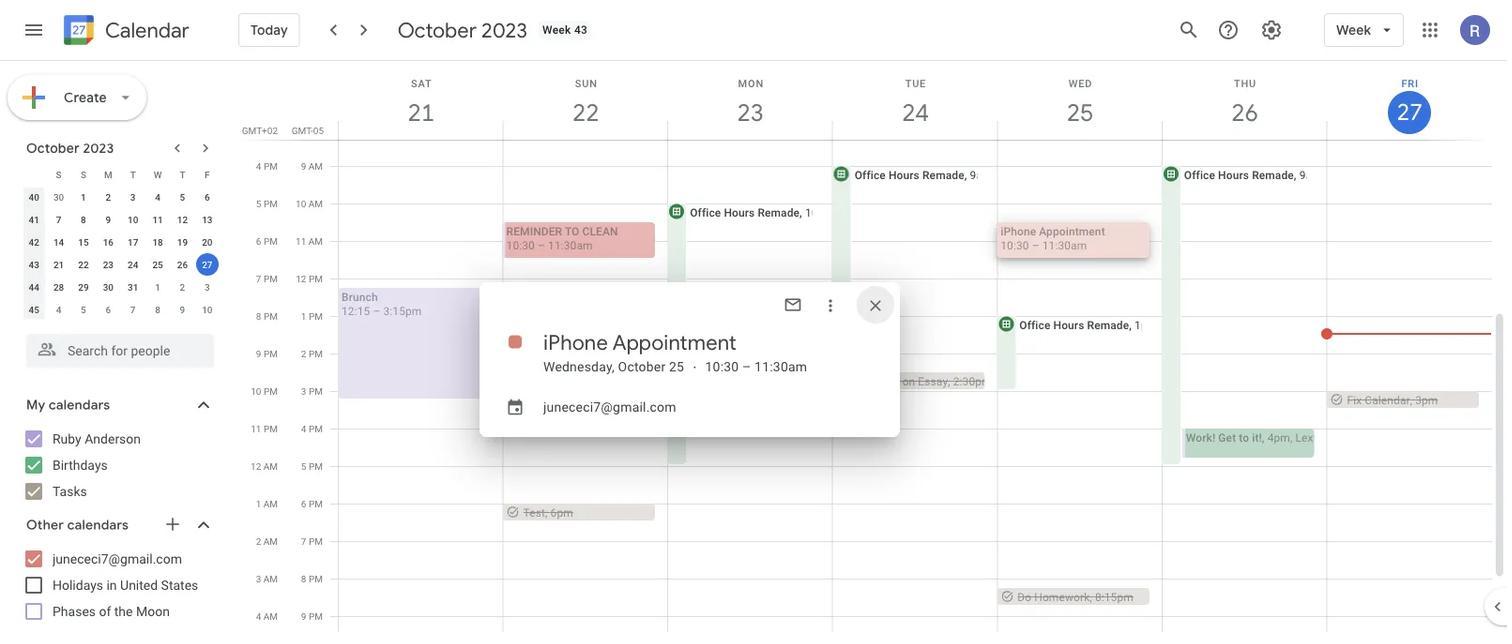 Task type: describe. For each thing, give the bounding box(es) containing it.
1 vertical spatial 7 pm
[[301, 536, 323, 547]]

0 vertical spatial 4 pm
[[256, 160, 278, 172]]

holidays
[[53, 578, 103, 593]]

13 element
[[196, 208, 218, 231]]

1 for 1 pm
[[301, 311, 306, 322]]

reminder
[[506, 225, 562, 238]]

m
[[104, 169, 112, 180]]

21 element
[[47, 253, 70, 276]]

1 horizontal spatial 4 pm
[[301, 423, 323, 434]]

3 am
[[256, 573, 278, 585]]

30 for 30 element
[[103, 282, 114, 293]]

23 inside mon 23
[[736, 97, 763, 128]]

junececi7@gmail.com inside other calendars list
[[53, 551, 182, 567]]

november 5 element
[[72, 298, 95, 321]]

thu
[[1234, 77, 1257, 89]]

20 element
[[196, 231, 218, 253]]

15 element
[[72, 231, 95, 253]]

november 9 element
[[171, 298, 194, 321]]

3 up '10' element
[[130, 191, 136, 203]]

pm up 1 pm
[[309, 273, 323, 284]]

24 column header
[[832, 61, 998, 140]]

am for 3 am
[[263, 573, 278, 585]]

pm right 2 am
[[309, 536, 323, 547]]

work
[[873, 375, 899, 388]]

8 inside 'element'
[[155, 304, 160, 315]]

– inside brunch 12:15 – 3:15pm
[[373, 305, 380, 318]]

12 for 12 am
[[251, 461, 261, 472]]

12 element
[[171, 208, 194, 231]]

7 left the 12 pm
[[256, 273, 261, 284]]

pm down 2 pm
[[309, 386, 323, 397]]

5 left 10 am
[[256, 198, 261, 209]]

10 for november 10 element
[[202, 304, 213, 315]]

am for 4 am
[[263, 611, 278, 622]]

appointment inside iphone appointment wednesday, october 25 ⋅ 10:30 – 11:30am
[[612, 329, 737, 356]]

23 column header
[[667, 61, 833, 140]]

create
[[64, 89, 107, 106]]

wed 25
[[1065, 77, 1092, 128]]

row containing 40
[[22, 186, 220, 208]]

25 inside wed 25
[[1065, 97, 1092, 128]]

26 link
[[1223, 91, 1266, 134]]

26 inside "column header"
[[1230, 97, 1257, 128]]

other
[[26, 517, 64, 534]]

15
[[78, 236, 89, 248]]

appointment inside work on essay , 2:30pm iphone appointment 10:30 – 11:30am
[[1039, 225, 1105, 238]]

phases of the moon
[[53, 604, 170, 619]]

6 right the 1 am
[[301, 498, 306, 510]]

avenue
[[1348, 431, 1386, 444]]

it!
[[1252, 431, 1262, 444]]

pm left 10 am
[[264, 198, 278, 209]]

26 inside october 2023 grid
[[177, 259, 188, 270]]

4 down 28 element
[[56, 304, 61, 315]]

row group inside october 2023 grid
[[22, 186, 220, 321]]

calendars for other calendars
[[67, 517, 129, 534]]

to
[[565, 225, 579, 238]]

gmt-05
[[292, 125, 324, 136]]

24 inside 'element'
[[128, 259, 138, 270]]

2:30pm
[[953, 375, 992, 388]]

11:30am inside work on essay , 2:30pm iphone appointment 10:30 – 11:30am
[[1042, 239, 1087, 252]]

27 inside cell
[[202, 259, 213, 270]]

13
[[202, 214, 213, 225]]

21 inside column header
[[406, 97, 433, 128]]

18
[[152, 236, 163, 248]]

1 pm
[[301, 311, 323, 322]]

pm left 1 pm
[[264, 311, 278, 322]]

3 for 3 pm
[[301, 386, 306, 397]]

email event details image
[[784, 296, 802, 314]]

pm down 1 pm
[[309, 348, 323, 359]]

other calendars button
[[4, 510, 233, 541]]

⋅
[[692, 359, 698, 374]]

12 am
[[251, 461, 278, 472]]

calendar inside grid
[[1365, 394, 1410, 407]]

fri
[[1401, 77, 1419, 89]]

campus meeting rescheduled
[[758, 347, 925, 360]]

sat 21
[[406, 77, 433, 128]]

25 inside iphone appointment wednesday, october 25 ⋅ 10:30 – 11:30am
[[669, 359, 684, 374]]

pm right the 1 am
[[309, 498, 323, 510]]

row containing 41
[[22, 208, 220, 231]]

the
[[114, 604, 133, 619]]

1 horizontal spatial 8 pm
[[301, 573, 323, 585]]

am for 9 am
[[308, 160, 323, 172]]

1 am
[[256, 498, 278, 510]]

2 am
[[256, 536, 278, 547]]

iphone inside work on essay , 2:30pm iphone appointment 10:30 – 11:30am
[[1001, 225, 1036, 238]]

iphone inside iphone appointment wednesday, october 25 ⋅ 10:30 – 11:30am
[[543, 329, 608, 356]]

my
[[26, 397, 45, 414]]

29
[[78, 282, 89, 293]]

meeting button
[[688, 335, 800, 371]]

other calendars
[[26, 517, 129, 534]]

12:15
[[342, 305, 370, 318]]

17
[[128, 236, 138, 248]]

pm up 2 pm
[[309, 311, 323, 322]]

reminder to clean 10:30 – 11:30am
[[506, 225, 618, 252]]

24 element
[[122, 253, 144, 276]]

9 right 4 am
[[301, 611, 306, 622]]

1 vertical spatial 5 pm
[[301, 461, 323, 472]]

1 vertical spatial 2023
[[83, 140, 114, 157]]

28 element
[[47, 276, 70, 298]]

1 right "september 30" element
[[81, 191, 86, 203]]

1 vertical spatial 23
[[103, 259, 114, 270]]

16
[[103, 236, 114, 248]]

1 horizontal spatial junececi7@gmail.com
[[543, 399, 676, 415]]

26 column header
[[1162, 61, 1327, 140]]

4pm
[[1267, 431, 1290, 444]]

homework
[[1034, 591, 1090, 604]]

23 element
[[97, 253, 119, 276]]

21 column header
[[338, 61, 504, 140]]

1 for november 1 element
[[155, 282, 160, 293]]

26 element
[[171, 253, 194, 276]]

f
[[205, 169, 210, 180]]

23 link
[[729, 91, 772, 134]]

main drawer image
[[23, 19, 45, 41]]

holidays in united states
[[53, 578, 198, 593]]

3 pm
[[301, 386, 323, 397]]

am for 2 am
[[263, 536, 278, 547]]

tue
[[905, 77, 926, 89]]

fix calendar , 3pm
[[1347, 394, 1438, 407]]

8:15pm
[[1095, 591, 1133, 604]]

30 element
[[97, 276, 119, 298]]

my calendars button
[[4, 390, 233, 420]]

brunch
[[342, 290, 378, 304]]

2 for 2 pm
[[301, 348, 306, 359]]

21 link
[[400, 91, 443, 134]]

gmt+02
[[242, 125, 278, 136]]

pm left the 12 pm
[[264, 273, 278, 284]]

45
[[29, 304, 39, 315]]

mon
[[738, 77, 764, 89]]

1:45pm
[[758, 361, 796, 374]]

24 link
[[894, 91, 937, 134]]

0 horizontal spatial 6 pm
[[256, 236, 278, 247]]

iphone appointment wednesday, october 25 ⋅ 10:30 – 11:30am
[[543, 329, 807, 374]]

to
[[1239, 431, 1249, 444]]

united
[[120, 578, 158, 593]]

3 for 3 am
[[256, 573, 261, 585]]

10 for 10 pm
[[251, 386, 261, 397]]

mon 23
[[736, 77, 764, 128]]

pm down 3 pm at the left bottom
[[309, 423, 323, 434]]

2 pm
[[301, 348, 323, 359]]

2 for november 2 element
[[180, 282, 185, 293]]

25 link
[[1059, 91, 1102, 134]]

essay
[[918, 375, 948, 388]]

september 30 element
[[47, 186, 70, 208]]

11 element
[[146, 208, 169, 231]]

of
[[99, 604, 111, 619]]

9 down gmt- at the top left of page
[[301, 160, 306, 172]]

november 3 element
[[196, 276, 218, 298]]

sun
[[575, 77, 598, 89]]

9 am
[[301, 160, 323, 172]]

ruby
[[53, 431, 81, 447]]

am for 12 am
[[263, 461, 278, 472]]

november 7 element
[[122, 298, 144, 321]]

5 up the 12 element
[[180, 191, 185, 203]]

1:45pm ,
[[758, 361, 801, 374]]

9 up 16 element
[[106, 214, 111, 225]]

16 element
[[97, 231, 119, 253]]

20
[[202, 236, 213, 248]]

22 inside column header
[[571, 97, 598, 128]]

19 element
[[171, 231, 194, 253]]

calendar element
[[60, 11, 189, 53]]

november 8 element
[[146, 298, 169, 321]]

7 up 14 element
[[56, 214, 61, 225]]

6 left 11 am
[[256, 236, 261, 247]]

am for 10 am
[[308, 198, 323, 209]]

work! get to it! , 4pm , lexington avenue
[[1186, 431, 1386, 444]]

lexington
[[1295, 431, 1345, 444]]

clean
[[582, 225, 618, 238]]

27, today element
[[196, 253, 218, 276]]

1 horizontal spatial 43
[[574, 23, 588, 37]]

meeting inside button
[[692, 337, 734, 350]]

pm left 11 am
[[264, 236, 278, 247]]

0 horizontal spatial october 2023
[[26, 140, 114, 157]]

31
[[128, 282, 138, 293]]

1 t from the left
[[130, 169, 136, 180]]

wed
[[1069, 77, 1092, 89]]

0 vertical spatial october 2023
[[398, 17, 527, 43]]

10 for 10 am
[[296, 198, 306, 209]]

19
[[177, 236, 188, 248]]

18 element
[[146, 231, 169, 253]]



Task type: locate. For each thing, give the bounding box(es) containing it.
0 vertical spatial 11
[[152, 214, 163, 225]]

3 up 4 am
[[256, 573, 261, 585]]

6 pm
[[256, 236, 278, 247], [301, 498, 323, 510]]

10 down november 3 element
[[202, 304, 213, 315]]

0 horizontal spatial week
[[542, 23, 571, 37]]

2
[[106, 191, 111, 203], [180, 282, 185, 293], [301, 348, 306, 359], [256, 536, 261, 547]]

2 row from the top
[[22, 186, 220, 208]]

october 2023
[[398, 17, 527, 43], [26, 140, 114, 157]]

work on essay , 2:30pm iphone appointment 10:30 – 11:30am
[[873, 225, 1105, 388]]

2 t from the left
[[180, 169, 185, 180]]

25 down 18
[[152, 259, 163, 270]]

tasks
[[53, 484, 87, 499]]

wednesday,
[[543, 359, 615, 374]]

1 horizontal spatial t
[[180, 169, 185, 180]]

1 horizontal spatial 23
[[736, 97, 763, 128]]

0 horizontal spatial 9 pm
[[256, 348, 278, 359]]

None search field
[[0, 327, 233, 368]]

21 down sat
[[406, 97, 433, 128]]

8 right 3 am
[[301, 573, 306, 585]]

12 up 19
[[177, 214, 188, 225]]

29 element
[[72, 276, 95, 298]]

11 pm
[[251, 423, 278, 434]]

calendars inside dropdown button
[[67, 517, 129, 534]]

calendar right fix
[[1365, 394, 1410, 407]]

row
[[22, 163, 220, 186], [22, 186, 220, 208], [22, 208, 220, 231], [22, 231, 220, 253], [22, 253, 220, 276], [22, 276, 220, 298], [22, 298, 220, 321]]

1 vertical spatial 9 pm
[[301, 611, 323, 622]]

october 2023 up sat
[[398, 17, 527, 43]]

today button
[[238, 8, 300, 53]]

8 right november 10 element
[[256, 311, 261, 322]]

– inside reminder to clean 10:30 – 11:30am
[[538, 239, 545, 252]]

anderson
[[85, 431, 141, 447]]

6 down 30 element
[[106, 304, 111, 315]]

6 inside november 6 element
[[106, 304, 111, 315]]

pm right the 12 am
[[309, 461, 323, 472]]

0 vertical spatial 12
[[177, 214, 188, 225]]

0 horizontal spatial meeting
[[692, 337, 734, 350]]

test
[[523, 506, 545, 519]]

– inside iphone appointment wednesday, october 25 ⋅ 10:30 – 11:30am
[[742, 359, 751, 374]]

0 horizontal spatial 5 pm
[[256, 198, 278, 209]]

0 vertical spatial iphone
[[1001, 225, 1036, 238]]

pm up 10 pm
[[264, 348, 278, 359]]

4 down 3 pm at the left bottom
[[301, 423, 306, 434]]

3 row from the top
[[22, 208, 220, 231]]

10 element
[[122, 208, 144, 231]]

21 up 28
[[53, 259, 64, 270]]

30 up november 6 element
[[103, 282, 114, 293]]

1 vertical spatial 25
[[152, 259, 163, 270]]

calendars up ruby
[[49, 397, 110, 414]]

24 down 17 at the left of the page
[[128, 259, 138, 270]]

iphone
[[1001, 225, 1036, 238], [543, 329, 608, 356]]

november 6 element
[[97, 298, 119, 321]]

5 right the 12 am
[[301, 461, 306, 472]]

10:30 inside iphone appointment wednesday, october 25 ⋅ 10:30 – 11:30am
[[705, 359, 739, 374]]

3 for november 3 element
[[205, 282, 210, 293]]

october inside iphone appointment wednesday, october 25 ⋅ 10:30 – 11:30am
[[618, 359, 666, 374]]

24 inside column header
[[901, 97, 928, 128]]

1 horizontal spatial 11
[[251, 423, 261, 434]]

office hours remade ,
[[855, 168, 970, 182], [1184, 168, 1299, 182], [690, 206, 805, 219], [1019, 319, 1135, 332]]

row group containing 40
[[22, 186, 220, 321]]

0 horizontal spatial 11
[[152, 214, 163, 225]]

am up 3 am
[[263, 536, 278, 547]]

0 vertical spatial 43
[[574, 23, 588, 37]]

25 inside october 2023 grid
[[152, 259, 163, 270]]

october up sat
[[398, 17, 477, 43]]

43 inside october 2023 grid
[[29, 259, 39, 270]]

43 up 44
[[29, 259, 39, 270]]

23 down the mon
[[736, 97, 763, 128]]

4 row from the top
[[22, 231, 220, 253]]

3 down 27, today element
[[205, 282, 210, 293]]

do
[[1017, 591, 1031, 604]]

0 horizontal spatial 30
[[53, 191, 64, 203]]

1 horizontal spatial 22
[[571, 97, 598, 128]]

4 pm
[[256, 160, 278, 172], [301, 423, 323, 434]]

october 2023 grid
[[18, 163, 220, 321]]

2 horizontal spatial 25
[[1065, 97, 1092, 128]]

0 vertical spatial 8 pm
[[256, 311, 278, 322]]

2 horizontal spatial 11
[[296, 236, 306, 247]]

6 pm right the 1 am
[[301, 498, 323, 510]]

,
[[964, 168, 967, 182], [1294, 168, 1296, 182], [800, 206, 802, 219], [1129, 319, 1132, 332], [796, 361, 798, 374], [948, 375, 950, 388], [1410, 394, 1412, 407], [1262, 431, 1265, 444], [1290, 431, 1293, 444], [545, 506, 548, 519], [1090, 591, 1092, 604]]

0 vertical spatial 9 pm
[[256, 348, 278, 359]]

row group
[[22, 186, 220, 321]]

0 horizontal spatial 43
[[29, 259, 39, 270]]

10 pm
[[251, 386, 278, 397]]

1 vertical spatial 6 pm
[[301, 498, 323, 510]]

3pm
[[1415, 394, 1438, 407]]

1 vertical spatial 4 pm
[[301, 423, 323, 434]]

am down 3 am
[[263, 611, 278, 622]]

4 up "11" element in the top left of the page
[[155, 191, 160, 203]]

11 for 11
[[152, 214, 163, 225]]

2 horizontal spatial 10:30
[[1001, 239, 1029, 252]]

create button
[[8, 75, 146, 120]]

11 up the 12 am
[[251, 423, 261, 434]]

11:30am inside reminder to clean 10:30 – 11:30am
[[548, 239, 593, 252]]

1 horizontal spatial october
[[398, 17, 477, 43]]

remade
[[922, 168, 964, 182], [1252, 168, 1294, 182], [758, 206, 800, 219], [1087, 319, 1129, 332]]

0 vertical spatial 2023
[[481, 17, 527, 43]]

6 down f
[[205, 191, 210, 203]]

– inside work on essay , 2:30pm iphone appointment 10:30 – 11:30am
[[1032, 239, 1039, 252]]

junececi7@gmail.com
[[543, 399, 676, 415], [53, 551, 182, 567]]

14 element
[[47, 231, 70, 253]]

2 for 2 am
[[256, 536, 261, 547]]

10 up 17 at the left of the page
[[128, 214, 138, 225]]

1 vertical spatial october 2023
[[26, 140, 114, 157]]

43
[[574, 23, 588, 37], [29, 259, 39, 270]]

7 down 31 element
[[130, 304, 136, 315]]

ruby anderson
[[53, 431, 141, 447]]

1 vertical spatial 12
[[296, 273, 306, 284]]

44
[[29, 282, 39, 293]]

october up "september 30" element
[[26, 140, 80, 157]]

0 horizontal spatial 23
[[103, 259, 114, 270]]

6
[[205, 191, 210, 203], [256, 236, 261, 247], [106, 304, 111, 315], [301, 498, 306, 510]]

1 vertical spatial 27
[[202, 259, 213, 270]]

8 pm right 3 am
[[301, 573, 323, 585]]

0 vertical spatial 5 pm
[[256, 198, 278, 209]]

brunch 12:15 – 3:15pm
[[342, 290, 422, 318]]

1 horizontal spatial 10:30
[[705, 359, 739, 374]]

5 pm left 10 am
[[256, 198, 278, 209]]

test , 6pm
[[523, 506, 573, 519]]

october down iphone appointment heading
[[618, 359, 666, 374]]

30 for "september 30" element
[[53, 191, 64, 203]]

am up the 12 pm
[[308, 236, 323, 247]]

am for 1 am
[[263, 498, 278, 510]]

tue 24
[[901, 77, 928, 128]]

7 pm right 2 am
[[301, 536, 323, 547]]

5 down 29 element
[[81, 304, 86, 315]]

1 down 25 element
[[155, 282, 160, 293]]

27 down "fri"
[[1396, 98, 1421, 127]]

1 vertical spatial 8 pm
[[301, 573, 323, 585]]

11 inside october 2023 grid
[[152, 214, 163, 225]]

40
[[29, 191, 39, 203]]

11 for 11 am
[[296, 236, 306, 247]]

appointment
[[1039, 225, 1105, 238], [612, 329, 737, 356]]

week inside dropdown button
[[1336, 22, 1371, 38]]

0 vertical spatial calendars
[[49, 397, 110, 414]]

sun 22
[[571, 77, 598, 128]]

fix
[[1347, 394, 1362, 407]]

row containing 44
[[22, 276, 220, 298]]

3:15pm
[[383, 305, 422, 318]]

pm right 4 am
[[309, 611, 323, 622]]

1 horizontal spatial week
[[1336, 22, 1371, 38]]

grid
[[240, 61, 1507, 633]]

0 vertical spatial 7 pm
[[256, 273, 278, 284]]

4 pm down gmt+02
[[256, 160, 278, 172]]

10 am
[[296, 198, 323, 209]]

other calendars list
[[4, 544, 233, 627]]

1 horizontal spatial 21
[[406, 97, 433, 128]]

1 horizontal spatial october 2023
[[398, 17, 527, 43]]

9 inside 'element'
[[180, 304, 185, 315]]

8 up the 15 "element"
[[81, 214, 86, 225]]

am up 4 am
[[263, 573, 278, 585]]

row containing 43
[[22, 253, 220, 276]]

0 horizontal spatial iphone
[[543, 329, 608, 356]]

1 vertical spatial appointment
[[612, 329, 737, 356]]

0 horizontal spatial 24
[[128, 259, 138, 270]]

8 pm
[[256, 311, 278, 322], [301, 573, 323, 585]]

2 down m
[[106, 191, 111, 203]]

26
[[1230, 97, 1257, 128], [177, 259, 188, 270]]

1 vertical spatial 43
[[29, 259, 39, 270]]

1 horizontal spatial 9 pm
[[301, 611, 323, 622]]

10:30 inside reminder to clean 10:30 – 11:30am
[[506, 239, 535, 252]]

12 down 11 pm
[[251, 461, 261, 472]]

0 vertical spatial 6 pm
[[256, 236, 278, 247]]

22 column header
[[503, 61, 668, 140]]

meeting right campus
[[803, 347, 845, 360]]

t right w
[[180, 169, 185, 180]]

calendars for my calendars
[[49, 397, 110, 414]]

week
[[1336, 22, 1371, 38], [542, 23, 571, 37]]

phases
[[53, 604, 96, 619]]

1 horizontal spatial appointment
[[1039, 225, 1105, 238]]

22 down "sun"
[[571, 97, 598, 128]]

in
[[106, 578, 117, 593]]

10:30 inside work on essay , 2:30pm iphone appointment 10:30 – 11:30am
[[1001, 239, 1029, 252]]

27 cell
[[195, 253, 220, 276]]

2 down 1 pm
[[301, 348, 306, 359]]

1 horizontal spatial 27
[[1396, 98, 1421, 127]]

row containing 45
[[22, 298, 220, 321]]

4 down 3 am
[[256, 611, 261, 622]]

1 horizontal spatial 12
[[251, 461, 261, 472]]

7 row from the top
[[22, 298, 220, 321]]

1 down the 12 am
[[256, 498, 261, 510]]

1 horizontal spatial 7 pm
[[301, 536, 323, 547]]

2023
[[481, 17, 527, 43], [83, 140, 114, 157]]

2023 up m
[[83, 140, 114, 157]]

1 vertical spatial 11
[[296, 236, 306, 247]]

, inside work on essay , 2:30pm iphone appointment 10:30 – 11:30am
[[948, 375, 950, 388]]

27 inside column header
[[1396, 98, 1421, 127]]

5 row from the top
[[22, 253, 220, 276]]

41
[[29, 214, 39, 225]]

12 inside october 2023 grid
[[177, 214, 188, 225]]

1 horizontal spatial 25
[[669, 359, 684, 374]]

10 for '10' element
[[128, 214, 138, 225]]

junececi7@gmail.com up in
[[53, 551, 182, 567]]

calendar
[[105, 17, 189, 44], [1365, 394, 1410, 407]]

2 vertical spatial 11
[[251, 423, 261, 434]]

5
[[180, 191, 185, 203], [256, 198, 261, 209], [81, 304, 86, 315], [301, 461, 306, 472]]

1 for 1 am
[[256, 498, 261, 510]]

7
[[56, 214, 61, 225], [256, 273, 261, 284], [130, 304, 136, 315], [301, 536, 306, 547]]

14
[[53, 236, 64, 248]]

1 vertical spatial calendars
[[67, 517, 129, 534]]

1 horizontal spatial 11:30am
[[755, 359, 807, 374]]

8
[[81, 214, 86, 225], [155, 304, 160, 315], [256, 311, 261, 322], [301, 573, 306, 585]]

week for week
[[1336, 22, 1371, 38]]

november 2 element
[[171, 276, 194, 298]]

november 10 element
[[196, 298, 218, 321]]

21 inside october 2023 grid
[[53, 259, 64, 270]]

7 pm left the 12 pm
[[256, 273, 278, 284]]

today
[[251, 22, 288, 38]]

12 for 12
[[177, 214, 188, 225]]

pm right 3 am
[[309, 573, 323, 585]]

26 down "thu"
[[1230, 97, 1257, 128]]

1 vertical spatial calendar
[[1365, 394, 1410, 407]]

1 horizontal spatial 5 pm
[[301, 461, 323, 472]]

9
[[301, 160, 306, 172], [106, 214, 111, 225], [180, 304, 185, 315], [256, 348, 261, 359], [301, 611, 306, 622]]

11 up 18
[[152, 214, 163, 225]]

calendars inside dropdown button
[[49, 397, 110, 414]]

0 vertical spatial appointment
[[1039, 225, 1105, 238]]

0 vertical spatial 24
[[901, 97, 928, 128]]

0 horizontal spatial 11:30am
[[548, 239, 593, 252]]

november 1 element
[[146, 276, 169, 298]]

0 vertical spatial 30
[[53, 191, 64, 203]]

gmt-
[[292, 125, 313, 136]]

1 horizontal spatial 2023
[[481, 17, 527, 43]]

30 right 40
[[53, 191, 64, 203]]

rescheduled
[[848, 347, 925, 360]]

24
[[901, 97, 928, 128], [128, 259, 138, 270]]

22 element
[[72, 253, 95, 276]]

pm up 11 pm
[[264, 386, 278, 397]]

settings menu image
[[1260, 19, 1283, 41]]

october
[[398, 17, 477, 43], [26, 140, 80, 157], [618, 359, 666, 374]]

22
[[571, 97, 598, 128], [78, 259, 89, 270]]

pm down gmt+02
[[264, 160, 278, 172]]

pm down 10 pm
[[264, 423, 278, 434]]

0 vertical spatial october
[[398, 17, 477, 43]]

25 element
[[146, 253, 169, 276]]

11:30am inside iphone appointment wednesday, october 25 ⋅ 10:30 – 11:30am
[[755, 359, 807, 374]]

17 element
[[122, 231, 144, 253]]

7 right 2 am
[[301, 536, 306, 547]]

2 up november 9 'element'
[[180, 282, 185, 293]]

add other calendars image
[[163, 515, 182, 534]]

s up "september 30" element
[[56, 169, 62, 180]]

0 horizontal spatial 12
[[177, 214, 188, 225]]

7 pm
[[256, 273, 278, 284], [301, 536, 323, 547]]

31 element
[[122, 276, 144, 298]]

t left w
[[130, 169, 136, 180]]

1 horizontal spatial 24
[[901, 97, 928, 128]]

27
[[1396, 98, 1421, 127], [202, 259, 213, 270]]

moon
[[136, 604, 170, 619]]

get
[[1218, 431, 1236, 444]]

2 horizontal spatial 12
[[296, 273, 306, 284]]

27 down '20'
[[202, 259, 213, 270]]

4 down gmt+02
[[256, 160, 261, 172]]

1 vertical spatial 26
[[177, 259, 188, 270]]

22 link
[[564, 91, 607, 134]]

am for 11 am
[[308, 236, 323, 247]]

0 vertical spatial 21
[[406, 97, 433, 128]]

iphone appointment heading
[[543, 329, 737, 356]]

junececi7@gmail.com down the wednesday,
[[543, 399, 676, 415]]

0 horizontal spatial 25
[[152, 259, 163, 270]]

9 pm right 4 am
[[301, 611, 323, 622]]

8 pm left 1 pm
[[256, 311, 278, 322]]

0 horizontal spatial junececi7@gmail.com
[[53, 551, 182, 567]]

0 vertical spatial 25
[[1065, 97, 1092, 128]]

10 up 11 pm
[[251, 386, 261, 397]]

12 down 11 am
[[296, 273, 306, 284]]

november 4 element
[[47, 298, 70, 321]]

row containing s
[[22, 163, 220, 186]]

28
[[53, 282, 64, 293]]

4 pm down 3 pm at the left bottom
[[301, 423, 323, 434]]

thu 26
[[1230, 77, 1257, 128]]

0 horizontal spatial 21
[[53, 259, 64, 270]]

week 43
[[542, 23, 588, 37]]

2 s from the left
[[81, 169, 86, 180]]

12
[[177, 214, 188, 225], [296, 273, 306, 284], [251, 461, 261, 472]]

0 horizontal spatial t
[[130, 169, 136, 180]]

2 vertical spatial 12
[[251, 461, 261, 472]]

week for week 43
[[542, 23, 571, 37]]

calendar heading
[[101, 17, 189, 44]]

1 vertical spatial 24
[[128, 259, 138, 270]]

11 for 11 pm
[[251, 423, 261, 434]]

work!
[[1186, 431, 1215, 444]]

9 up 10 pm
[[256, 348, 261, 359]]

0 horizontal spatial 26
[[177, 259, 188, 270]]

1 row from the top
[[22, 163, 220, 186]]

22 inside october 2023 grid
[[78, 259, 89, 270]]

2 vertical spatial october
[[618, 359, 666, 374]]

2 vertical spatial 25
[[669, 359, 684, 374]]

12 pm
[[296, 273, 323, 284]]

26 down 19
[[177, 259, 188, 270]]

0 vertical spatial 23
[[736, 97, 763, 128]]

24 down tue
[[901, 97, 928, 128]]

1 horizontal spatial 26
[[1230, 97, 1257, 128]]

0 vertical spatial calendar
[[105, 17, 189, 44]]

25 column header
[[997, 61, 1163, 140]]

s
[[56, 169, 62, 180], [81, 169, 86, 180]]

0 horizontal spatial 27
[[202, 259, 213, 270]]

sat
[[411, 77, 432, 89]]

22 down 15
[[78, 259, 89, 270]]

21
[[406, 97, 433, 128], [53, 259, 64, 270]]

1 horizontal spatial 30
[[103, 282, 114, 293]]

birthdays
[[53, 457, 108, 473]]

2 horizontal spatial october
[[618, 359, 666, 374]]

1 vertical spatial october
[[26, 140, 80, 157]]

grid containing 21
[[240, 61, 1507, 633]]

0 horizontal spatial 2023
[[83, 140, 114, 157]]

row containing 42
[[22, 231, 220, 253]]

25 down wed at the top
[[1065, 97, 1092, 128]]

0 vertical spatial junececi7@gmail.com
[[543, 399, 676, 415]]

23 down 16
[[103, 259, 114, 270]]

12 for 12 pm
[[296, 273, 306, 284]]

0 horizontal spatial 10:30
[[506, 239, 535, 252]]

calendars down tasks
[[67, 517, 129, 534]]

11:30am
[[548, 239, 593, 252], [1042, 239, 1087, 252], [755, 359, 807, 374]]

week button
[[1324, 8, 1404, 53]]

1 s from the left
[[56, 169, 62, 180]]

6pm
[[550, 506, 573, 519]]

my calendars list
[[4, 424, 233, 507]]

27 column header
[[1326, 61, 1492, 140]]

2 horizontal spatial 11:30am
[[1042, 239, 1087, 252]]

1 vertical spatial 30
[[103, 282, 114, 293]]

Search for people text field
[[38, 334, 203, 368]]

10 up 11 am
[[296, 198, 306, 209]]

1 horizontal spatial 6 pm
[[301, 498, 323, 510]]

1 vertical spatial 21
[[53, 259, 64, 270]]

6 row from the top
[[22, 276, 220, 298]]

am up 2 am
[[263, 498, 278, 510]]

0 horizontal spatial calendar
[[105, 17, 189, 44]]

0 horizontal spatial 4 pm
[[256, 160, 278, 172]]

3 down 2 pm
[[301, 386, 306, 397]]

office
[[855, 168, 886, 182], [1184, 168, 1215, 182], [690, 206, 721, 219], [1019, 319, 1050, 332]]

my calendars
[[26, 397, 110, 414]]

1 horizontal spatial meeting
[[803, 347, 845, 360]]

6 pm left 11 am
[[256, 236, 278, 247]]

w
[[154, 169, 162, 180]]

0 horizontal spatial october
[[26, 140, 80, 157]]

0 horizontal spatial 8 pm
[[256, 311, 278, 322]]



Task type: vqa. For each thing, say whether or not it's contained in the screenshot.
the leftmost 7 Pm
yes



